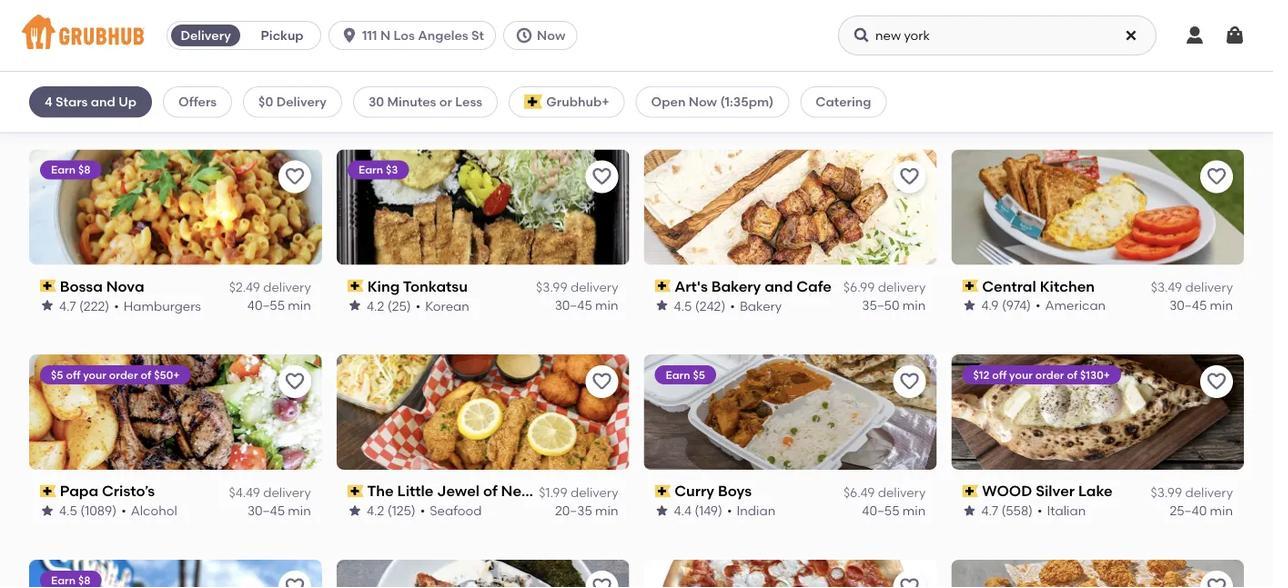 Task type: describe. For each thing, give the bounding box(es) containing it.
grubhub+
[[546, 94, 609, 110]]

your for wood
[[1009, 369, 1032, 382]]

20–35
[[555, 504, 592, 519]]

delivery for new golden lake eatery
[[1185, 74, 1233, 89]]

deli
[[411, 72, 439, 90]]

tonkatsu
[[403, 277, 467, 295]]

anwar's kitchen
[[60, 72, 177, 90]]

$12
[[973, 369, 989, 382]]

4.5 (1089)
[[59, 504, 117, 519]]

#2
[[442, 72, 461, 90]]

30–45 min for central kitchen
[[1169, 298, 1233, 313]]

35–50 min for anwar's kitchen
[[247, 92, 311, 108]]

min for art's bakery and cafe
[[903, 298, 926, 313]]

4.4
[[674, 504, 692, 519]]

4.2 (25)
[[367, 298, 411, 313]]

$4.49 delivery for amandine patisserie cafe
[[844, 74, 926, 89]]

svg image inside now button
[[515, 26, 533, 45]]

30–45 min for papa cristo's
[[247, 504, 311, 519]]

king tonkatsu
[[367, 277, 467, 295]]

curry
[[674, 483, 714, 501]]

earn for king tonkatsu
[[358, 163, 383, 176]]

$0 delivery
[[259, 94, 327, 110]]

bossa nova logo image
[[29, 150, 322, 265]]

$1.99 for anwar's kitchen
[[232, 74, 260, 89]]

delivery for art's bakery and cafe
[[878, 280, 926, 295]]

lake for golden
[[1074, 72, 1108, 90]]

• for the
[[420, 504, 425, 519]]

delivery for the little jewel of new orleans
[[571, 485, 618, 501]]

4.8 (213)
[[59, 92, 108, 108]]

min for wood silver lake
[[1210, 504, 1233, 519]]

earn for bossa nova
[[51, 163, 76, 176]]

earn for curry boys
[[666, 369, 690, 382]]

(125)
[[387, 504, 415, 519]]

4.6 (303)
[[367, 92, 419, 108]]

4.8 (2906)
[[674, 92, 734, 108]]

art's bakery and cafe
[[674, 277, 832, 295]]

offers
[[178, 94, 217, 110]]

subscription pass image for central kitchen
[[962, 280, 978, 293]]

patisserie
[[753, 72, 823, 90]]

$0
[[259, 94, 273, 110]]

1 horizontal spatial delivery
[[276, 94, 327, 110]]

(25)
[[387, 298, 411, 313]]

40–55 min for bossa nova
[[247, 298, 311, 313]]

$1.99 delivery for the little jewel of new orleans
[[539, 485, 618, 501]]

4 stars and up
[[45, 94, 137, 110]]

kitchen for central kitchen
[[1040, 277, 1095, 295]]

min for mikes deli #2
[[595, 92, 618, 108]]

4
[[45, 94, 52, 110]]

111 n los angeles st
[[362, 28, 484, 43]]

delivery for mikes deli #2
[[571, 74, 618, 89]]

1 vertical spatial cafe
[[796, 277, 832, 295]]

italian
[[1047, 504, 1086, 519]]

wood silver lake
[[982, 483, 1112, 501]]

golden
[[1018, 72, 1070, 90]]

earn $5
[[666, 369, 705, 382]]

open
[[651, 94, 686, 110]]

earn down 4.5 (1089)
[[51, 574, 76, 588]]

bowls
[[122, 92, 158, 108]]

(222)
[[79, 298, 109, 313]]

american for kitchen
[[1045, 298, 1106, 313]]

$1.49 delivery for mikes deli #2
[[539, 74, 618, 89]]

40–55 min for curry boys
[[862, 504, 926, 519]]

subscription pass image for the little jewel of new orleans
[[347, 486, 363, 498]]

anwar's
[[60, 72, 118, 90]]

35–50 for anwar's kitchen
[[247, 92, 285, 108]]

4.8 for amandine patisserie cafe
[[674, 92, 692, 108]]

$2.49
[[229, 280, 260, 295]]

star icon image for papa cristo's
[[40, 504, 55, 519]]

1 $5 from the left
[[51, 369, 63, 382]]

star icon image for king tonkatsu
[[347, 299, 362, 313]]

curry boys
[[674, 483, 752, 501]]

$3.49 delivery
[[1151, 280, 1233, 295]]

4.7 for bossa nova
[[59, 298, 76, 313]]

central kitchen
[[982, 277, 1095, 295]]

min for the little jewel of new orleans
[[595, 504, 618, 519]]

(558)
[[1001, 504, 1033, 519]]

ramen of york logo image
[[336, 561, 629, 588]]

new golden lake eatery
[[982, 72, 1158, 90]]

4.2 for king tonkatsu
[[367, 298, 384, 313]]

$2.49 delivery
[[229, 280, 311, 295]]

subscription pass image for bossa nova
[[40, 280, 56, 293]]

now button
[[503, 21, 585, 50]]

$4.49 delivery for papa cristo's
[[229, 485, 311, 501]]

st
[[471, 28, 484, 43]]

of for silver
[[1067, 369, 1077, 382]]

$4.49 for papa cristo's
[[229, 485, 260, 501]]

main navigation navigation
[[0, 0, 1273, 72]]

cristo's
[[102, 483, 155, 501]]

(974)
[[1002, 298, 1031, 313]]

star icon image for amandine patisserie cafe
[[655, 93, 669, 108]]

jewel
[[437, 483, 480, 501]]

angeles
[[418, 28, 468, 43]]

mikes
[[367, 72, 408, 90]]

hamburgers
[[124, 298, 201, 313]]

bossa nova
[[60, 277, 144, 295]]

$1.99 delivery for anwar's kitchen
[[232, 74, 311, 89]]

delivery inside button
[[181, 28, 231, 43]]

4.6
[[367, 92, 384, 108]]

star icon image for wood silver lake
[[962, 504, 977, 519]]

$5 off your order of $50+
[[51, 369, 180, 382]]

mikes deli #2
[[367, 72, 461, 90]]

4.8 for anwar's kitchen
[[59, 92, 77, 108]]

pickup
[[261, 28, 304, 43]]

silver
[[1036, 483, 1075, 501]]

now inside button
[[537, 28, 565, 43]]

$6.99
[[843, 280, 875, 295]]

subscription pass image for amandine patisserie cafe
[[655, 74, 671, 87]]

off for wood silver lake
[[992, 369, 1006, 382]]

delivery for papa cristo's
[[263, 485, 311, 501]]

order for cristo's
[[109, 369, 138, 382]]

sandwich
[[433, 92, 494, 108]]

(1:35pm)
[[720, 94, 774, 110]]

$6.49
[[843, 485, 875, 501]]

4.7 (558)
[[981, 504, 1033, 519]]

4.5 for papa cristo's
[[59, 504, 77, 519]]

30–45 min for king tonkatsu
[[555, 298, 618, 313]]

4.5 (242)
[[674, 298, 726, 313]]

curry boys logo image
[[644, 355, 937, 471]]

bakery for art's
[[711, 277, 761, 295]]

1 horizontal spatial now
[[689, 94, 717, 110]]

star icon image for bossa nova
[[40, 299, 55, 313]]

$8 for bossa nova logo
[[78, 163, 91, 176]]

king tonkatsu logo image
[[336, 150, 629, 265]]

central kitchen logo image
[[951, 150, 1244, 265]]

4.5 for art's bakery and cafe
[[674, 298, 692, 313]]

• for central
[[1035, 298, 1040, 313]]

the little jewel of new orleans logo image
[[336, 355, 629, 471]]

4.4 (149)
[[674, 504, 723, 519]]

$3
[[386, 163, 398, 176]]

bossa
[[60, 277, 103, 295]]

15–30
[[558, 92, 592, 108]]

little
[[397, 483, 434, 501]]

or
[[439, 94, 452, 110]]

central
[[982, 277, 1036, 295]]

20–35 min
[[555, 504, 618, 519]]

eatery
[[1112, 72, 1158, 90]]

the little jewel of new orleans
[[367, 483, 593, 501]]

the
[[367, 483, 394, 501]]

4.2 (125)
[[367, 504, 415, 519]]

0 vertical spatial new
[[982, 72, 1014, 90]]

n
[[380, 28, 390, 43]]



Task type: locate. For each thing, give the bounding box(es) containing it.
• korean
[[415, 298, 469, 313]]

1 horizontal spatial your
[[1009, 369, 1032, 382]]

30
[[369, 94, 384, 110]]

delivery for wood silver lake
[[1185, 485, 1233, 501]]

delivery for bossa nova
[[263, 280, 311, 295]]

star icon image for anwar's kitchen
[[40, 93, 55, 108]]

1 horizontal spatial $3.99
[[1151, 485, 1182, 501]]

25–40
[[1170, 504, 1207, 519]]

• hamburgers
[[114, 298, 201, 313]]

4.9 (974)
[[981, 298, 1031, 313]]

1 horizontal spatial 30–45 min
[[555, 298, 618, 313]]

$1.49 delivery
[[539, 74, 618, 89], [1154, 74, 1233, 89]]

now down the amandine at the top right of the page
[[689, 94, 717, 110]]

earn down 4.5 (242)
[[666, 369, 690, 382]]

0 vertical spatial earn $8
[[51, 163, 91, 176]]

40–55
[[247, 298, 285, 313], [862, 504, 900, 519]]

2 order from the left
[[1035, 369, 1064, 382]]

off
[[66, 369, 80, 382], [992, 369, 1006, 382]]

kitchen up bowls
[[121, 72, 177, 90]]

2 4.8 from the left
[[674, 92, 692, 108]]

• for anwar's
[[113, 92, 118, 108]]

star icon image left 4.9
[[962, 299, 977, 313]]

subscription pass image up open
[[655, 74, 671, 87]]

• alcohol
[[121, 504, 177, 519]]

1 vertical spatial delivery
[[276, 94, 327, 110]]

• down deli
[[424, 92, 429, 108]]

40–55 min down $2.49 delivery
[[247, 298, 311, 313]]

earn
[[51, 163, 76, 176], [358, 163, 383, 176], [666, 369, 690, 382], [51, 574, 76, 588]]

0 horizontal spatial 4.8
[[59, 92, 77, 108]]

nova
[[106, 277, 144, 295]]

los
[[394, 28, 415, 43]]

1 4.2 from the top
[[367, 298, 384, 313]]

(213)
[[80, 92, 108, 108]]

40–55 for bossa nova
[[247, 298, 285, 313]]

• for king
[[415, 298, 420, 313]]

subscription pass image left the
[[347, 486, 363, 498]]

0 horizontal spatial $1.49
[[539, 74, 567, 89]]

catering
[[816, 94, 871, 110]]

pie life pizza logo image
[[644, 561, 937, 588]]

subscription pass image for king tonkatsu
[[347, 280, 363, 293]]

30–45 for papa cristo's
[[247, 504, 285, 519]]

earn $8
[[51, 163, 91, 176], [51, 574, 91, 588]]

• down wood silver lake
[[1037, 504, 1042, 519]]

2 horizontal spatial 30–45
[[1169, 298, 1207, 313]]

subscription pass image for anwar's kitchen
[[40, 74, 56, 87]]

star icon image for art's bakery and cafe
[[655, 299, 669, 313]]

1 vertical spatial kitchen
[[1040, 277, 1095, 295]]

1 vertical spatial new
[[501, 483, 533, 501]]

0 vertical spatial $1.99
[[232, 74, 260, 89]]

0 horizontal spatial $3.99
[[536, 280, 567, 295]]

1 horizontal spatial and
[[765, 277, 793, 295]]

subscription pass image for new golden lake eatery
[[962, 74, 978, 87]]

4.7 (222)
[[59, 298, 109, 313]]

stars
[[56, 94, 88, 110]]

papa cristo's
[[60, 483, 155, 501]]

lake for silver
[[1078, 483, 1112, 501]]

(242)
[[695, 298, 726, 313]]

35–50 min down pickup button
[[247, 92, 311, 108]]

wood silver lake logo image
[[951, 355, 1244, 471]]

1 $8 from the top
[[78, 163, 91, 176]]

0 horizontal spatial 30–45 min
[[247, 504, 311, 519]]

1 horizontal spatial $4.49 delivery
[[844, 74, 926, 89]]

1 horizontal spatial $1.99 delivery
[[539, 485, 618, 501]]

subscription pass image for mikes deli #2
[[347, 74, 363, 87]]

cafe up catering
[[827, 72, 862, 90]]

earn $8 for bossa nova logo
[[51, 163, 91, 176]]

cafe left $6.99
[[796, 277, 832, 295]]

bakery down art's bakery and cafe
[[740, 298, 782, 313]]

1 vertical spatial 4.2
[[367, 504, 384, 519]]

2 4.2 from the top
[[367, 504, 384, 519]]

• right (25)
[[415, 298, 420, 313]]

american for patisserie
[[748, 92, 809, 108]]

$1.99 delivery up 20–35 in the left bottom of the page
[[539, 485, 618, 501]]

0 horizontal spatial 40–55
[[247, 298, 285, 313]]

$4.49 for amandine patisserie cafe
[[844, 74, 875, 89]]

your right $12
[[1009, 369, 1032, 382]]

star icon image left 4.7 (222) at bottom left
[[40, 299, 55, 313]]

4.8 left the (2906)
[[674, 92, 692, 108]]

order
[[109, 369, 138, 382], [1035, 369, 1064, 382]]

40–55 down $2.49 delivery
[[247, 298, 285, 313]]

0 horizontal spatial your
[[83, 369, 106, 382]]

less
[[455, 94, 482, 110]]

4.7 down wood
[[981, 504, 998, 519]]

• for curry
[[727, 504, 732, 519]]

0 vertical spatial kitchen
[[121, 72, 177, 90]]

lake up the italian
[[1078, 483, 1112, 501]]

$8
[[78, 163, 91, 176], [78, 574, 91, 588]]

$6.49 delivery
[[843, 485, 926, 501]]

star icon image for central kitchen
[[962, 299, 977, 313]]

1 horizontal spatial 35–50 min
[[862, 298, 926, 313]]

1 horizontal spatial $1.99
[[539, 485, 567, 501]]

delivery
[[263, 74, 311, 89], [571, 74, 618, 89], [878, 74, 926, 89], [1185, 74, 1233, 89], [263, 280, 311, 295], [571, 280, 618, 295], [878, 280, 926, 295], [1185, 280, 1233, 295], [263, 485, 311, 501], [571, 485, 618, 501], [878, 485, 926, 501], [1185, 485, 1233, 501]]

4.5 down papa
[[59, 504, 77, 519]]

subscription pass image left papa
[[40, 486, 56, 498]]

star icon image left the 4.7 (558)
[[962, 504, 977, 519]]

earn $3
[[358, 163, 398, 176]]

4.5
[[674, 298, 692, 313], [59, 504, 77, 519]]

$3.99 delivery for king tonkatsu
[[536, 280, 618, 295]]

0 horizontal spatial 4.7
[[59, 298, 76, 313]]

delivery for curry boys
[[878, 485, 926, 501]]

• down little
[[420, 504, 425, 519]]

earn left $3
[[358, 163, 383, 176]]

• down central kitchen
[[1035, 298, 1040, 313]]

• for wood
[[1037, 504, 1042, 519]]

of left $130+ in the right of the page
[[1067, 369, 1077, 382]]

$1.49 for new golden lake eatery
[[1154, 74, 1182, 89]]

alcohol
[[131, 504, 177, 519]]

1 horizontal spatial • american
[[1035, 298, 1106, 313]]

save this restaurant button
[[278, 160, 311, 193], [586, 160, 618, 193], [893, 160, 926, 193], [1200, 160, 1233, 193], [278, 366, 311, 399], [586, 366, 618, 399], [893, 366, 926, 399], [1200, 366, 1233, 399], [278, 572, 311, 588], [586, 572, 618, 588], [893, 572, 926, 588], [1200, 572, 1233, 588]]

american down patisserie
[[748, 92, 809, 108]]

bakery up • bakery
[[711, 277, 761, 295]]

1 vertical spatial $8
[[78, 574, 91, 588]]

subscription pass image for wood silver lake
[[962, 486, 978, 498]]

0 horizontal spatial 30–45
[[247, 504, 285, 519]]

and for bakery
[[765, 277, 793, 295]]

0 vertical spatial american
[[748, 92, 809, 108]]

0 horizontal spatial off
[[66, 369, 80, 382]]

1 vertical spatial earn $8
[[51, 574, 91, 588]]

1 horizontal spatial $4.49
[[844, 74, 875, 89]]

1 vertical spatial $1.99
[[539, 485, 567, 501]]

earn down stars
[[51, 163, 76, 176]]

subscription pass image
[[40, 280, 56, 293], [40, 486, 56, 498], [347, 486, 363, 498], [962, 486, 978, 498]]

1 horizontal spatial 4.7
[[981, 504, 998, 519]]

of left $50+
[[141, 369, 151, 382]]

30–45
[[555, 298, 592, 313], [1169, 298, 1207, 313], [247, 504, 285, 519]]

1 horizontal spatial svg image
[[1184, 25, 1206, 46]]

svg image
[[1224, 25, 1246, 46], [515, 26, 533, 45], [853, 26, 871, 45], [1124, 28, 1138, 43]]

0 vertical spatial 4.5
[[674, 298, 692, 313]]

2 $1.49 from the left
[[1154, 74, 1182, 89]]

0 horizontal spatial 4.5
[[59, 504, 77, 519]]

35–50
[[247, 92, 285, 108], [862, 92, 900, 108], [862, 298, 900, 313]]

0 horizontal spatial 40–55 min
[[247, 298, 311, 313]]

• indian
[[727, 504, 776, 519]]

min for curry boys
[[903, 504, 926, 519]]

• american for patisserie
[[738, 92, 809, 108]]

1 horizontal spatial 4.8
[[674, 92, 692, 108]]

• seafood
[[420, 504, 481, 519]]

american
[[748, 92, 809, 108], [1045, 298, 1106, 313]]

king
[[367, 277, 400, 295]]

0 vertical spatial and
[[91, 94, 115, 110]]

and for stars
[[91, 94, 115, 110]]

4.7 down bossa
[[59, 298, 76, 313]]

1 4.8 from the left
[[59, 92, 77, 108]]

1 vertical spatial and
[[765, 277, 793, 295]]

delivery for central kitchen
[[1185, 280, 1233, 295]]

pickup button
[[244, 21, 320, 50]]

earn $8 down stars
[[51, 163, 91, 176]]

save this restaurant image
[[591, 166, 613, 188], [898, 166, 920, 188], [1206, 166, 1228, 188], [284, 372, 306, 393], [1206, 372, 1228, 393], [1206, 577, 1228, 588]]

2 horizontal spatial 30–45 min
[[1169, 298, 1233, 313]]

0 horizontal spatial 35–50 min
[[247, 92, 311, 108]]

30–45 for central kitchen
[[1169, 298, 1207, 313]]

star icon image
[[40, 93, 55, 108], [347, 93, 362, 108], [655, 93, 669, 108], [40, 299, 55, 313], [347, 299, 362, 313], [655, 299, 669, 313], [962, 299, 977, 313], [40, 504, 55, 519], [347, 504, 362, 519], [655, 504, 669, 519], [962, 504, 977, 519]]

(149)
[[695, 504, 723, 519]]

• italian
[[1037, 504, 1086, 519]]

off right $12
[[992, 369, 1006, 382]]

subscription pass image left art's
[[655, 280, 671, 293]]

2 off from the left
[[992, 369, 1006, 382]]

• american down central kitchen
[[1035, 298, 1106, 313]]

0 horizontal spatial $4.49
[[229, 485, 260, 501]]

star icon image left 4.5 (242)
[[655, 299, 669, 313]]

0 vertical spatial $3.99 delivery
[[536, 280, 618, 295]]

1 horizontal spatial off
[[992, 369, 1006, 382]]

2 earn $8 from the top
[[51, 574, 91, 588]]

• down the cristo's
[[121, 504, 126, 519]]

min
[[288, 92, 311, 108], [595, 92, 618, 108], [288, 298, 311, 313], [595, 298, 618, 313], [903, 298, 926, 313], [1210, 298, 1233, 313], [288, 504, 311, 519], [595, 504, 618, 519], [903, 504, 926, 519], [1210, 504, 1233, 519]]

1 horizontal spatial american
[[1045, 298, 1106, 313]]

1 horizontal spatial order
[[1035, 369, 1064, 382]]

$5 down 4.5 (242)
[[693, 369, 705, 382]]

star icon image for curry boys
[[655, 504, 669, 519]]

subscription pass image left bossa
[[40, 280, 56, 293]]

star icon image left 4.5 (1089)
[[40, 504, 55, 519]]

0 vertical spatial bakery
[[711, 277, 761, 295]]

2 your from the left
[[1009, 369, 1032, 382]]

1 vertical spatial $4.49 delivery
[[229, 485, 311, 501]]

min for bossa nova
[[288, 298, 311, 313]]

0 vertical spatial lake
[[1074, 72, 1108, 90]]

$8 down 4.5 (1089)
[[78, 574, 91, 588]]

• for papa
[[121, 504, 126, 519]]

2 $1.49 delivery from the left
[[1154, 74, 1233, 89]]

0 vertical spatial 4.7
[[59, 298, 76, 313]]

40–55 down $6.49 delivery
[[862, 504, 900, 519]]

and up • bakery
[[765, 277, 793, 295]]

delivery right $0 in the left top of the page
[[276, 94, 327, 110]]

$5
[[51, 369, 63, 382], [693, 369, 705, 382]]

subscription pass image left curry
[[655, 486, 671, 498]]

amandine
[[674, 72, 749, 90]]

• for mikes
[[424, 92, 429, 108]]

0 vertical spatial 4.2
[[367, 298, 384, 313]]

0 vertical spatial • american
[[738, 92, 809, 108]]

30–45 for king tonkatsu
[[555, 298, 592, 313]]

$1.99 delivery up $0 in the left top of the page
[[232, 74, 311, 89]]

subscription pass image left 'central' in the right of the page
[[962, 280, 978, 293]]

4.7 for wood silver lake
[[981, 504, 998, 519]]

american down central kitchen
[[1045, 298, 1106, 313]]

subscription pass image for papa cristo's
[[40, 486, 56, 498]]

• american for kitchen
[[1035, 298, 1106, 313]]

4.8
[[59, 92, 77, 108], [674, 92, 692, 108]]

off down 4.7 (222) at bottom left
[[66, 369, 80, 382]]

1 horizontal spatial $3.99 delivery
[[1151, 485, 1233, 501]]

4.2 down king
[[367, 298, 384, 313]]

earn $8 for the lasorted's logo
[[51, 574, 91, 588]]

min for anwar's kitchen
[[288, 92, 311, 108]]

0 vertical spatial $4.49 delivery
[[844, 74, 926, 89]]

1 vertical spatial $3.99
[[1151, 485, 1182, 501]]

1 vertical spatial 4.7
[[981, 504, 998, 519]]

• down nova
[[114, 298, 119, 313]]

save this restaurant image
[[284, 166, 306, 188], [591, 372, 613, 393], [898, 372, 920, 393], [284, 577, 306, 588], [591, 577, 613, 588], [898, 577, 920, 588]]

40–55 min down $6.49 delivery
[[862, 504, 926, 519]]

0 horizontal spatial delivery
[[181, 28, 231, 43]]

$8 for the lasorted's logo
[[78, 574, 91, 588]]

0 horizontal spatial • american
[[738, 92, 809, 108]]

1 vertical spatial • american
[[1035, 298, 1106, 313]]

delivery for anwar's kitchen
[[263, 74, 311, 89]]

0 horizontal spatial svg image
[[340, 26, 359, 45]]

1 horizontal spatial 40–55 min
[[862, 504, 926, 519]]

min for king tonkatsu
[[595, 298, 618, 313]]

0 vertical spatial 35–50 min
[[247, 92, 311, 108]]

korean
[[425, 298, 469, 313]]

0 horizontal spatial of
[[141, 369, 151, 382]]

0 horizontal spatial $5
[[51, 369, 63, 382]]

0 vertical spatial $4.49
[[844, 74, 875, 89]]

$6.99 delivery
[[843, 280, 926, 295]]

1 horizontal spatial kitchen
[[1040, 277, 1095, 295]]

4.9
[[981, 298, 999, 313]]

• sandwich
[[424, 92, 494, 108]]

delivery up offers
[[181, 28, 231, 43]]

popeyes logo image
[[951, 561, 1244, 588]]

1 vertical spatial 35–50 min
[[862, 298, 926, 313]]

0 horizontal spatial new
[[501, 483, 533, 501]]

$1.99 up 20–35 in the left bottom of the page
[[539, 485, 567, 501]]

lasorted's logo image
[[29, 561, 322, 588]]

• for art's
[[730, 298, 735, 313]]

2 $5 from the left
[[693, 369, 705, 382]]

$8 down 4 stars and up
[[78, 163, 91, 176]]

off for papa cristo's
[[66, 369, 80, 382]]

$3.99 delivery
[[536, 280, 618, 295], [1151, 485, 1233, 501]]

kitchen
[[121, 72, 177, 90], [1040, 277, 1095, 295]]

order left $50+
[[109, 369, 138, 382]]

subscription pass image left wood
[[962, 486, 978, 498]]

35–50 min down the $6.99 delivery
[[862, 298, 926, 313]]

$3.49
[[1151, 280, 1182, 295]]

• right (242) on the right of page
[[730, 298, 735, 313]]

kitchen right 'central' in the right of the page
[[1040, 277, 1095, 295]]

art's bakery and cafe logo image
[[644, 150, 937, 265]]

delivery for amandine patisserie cafe
[[878, 74, 926, 89]]

1 horizontal spatial of
[[483, 483, 498, 501]]

orleans
[[537, 483, 593, 501]]

2 $8 from the top
[[78, 574, 91, 588]]

boys
[[718, 483, 752, 501]]

lake left the eatery
[[1074, 72, 1108, 90]]

$4.49 delivery
[[844, 74, 926, 89], [229, 485, 311, 501]]

new down search for food, convenience, alcohol... search box
[[982, 72, 1014, 90]]

subscription pass image left mikes
[[347, 74, 363, 87]]

4.2 down the
[[367, 504, 384, 519]]

of right jewel on the left bottom of page
[[483, 483, 498, 501]]

of for cristo's
[[141, 369, 151, 382]]

$3.99 delivery for wood silver lake
[[1151, 485, 1233, 501]]

• for amandine
[[738, 92, 743, 108]]

1 horizontal spatial 40–55
[[862, 504, 900, 519]]

1 horizontal spatial 30–45
[[555, 298, 592, 313]]

$1.99 for the little jewel of new orleans
[[539, 485, 567, 501]]

1 vertical spatial bakery
[[740, 298, 782, 313]]

0 horizontal spatial $4.49 delivery
[[229, 485, 311, 501]]

$50+
[[154, 369, 180, 382]]

star icon image for mikes deli #2
[[347, 93, 362, 108]]

now up 'grubhub plus flag logo'
[[537, 28, 565, 43]]

(2906)
[[695, 92, 734, 108]]

1 vertical spatial $1.99 delivery
[[539, 485, 618, 501]]

0 horizontal spatial now
[[537, 28, 565, 43]]

0 vertical spatial 40–55
[[247, 298, 285, 313]]

15–30 min
[[558, 92, 618, 108]]

kitchen for anwar's kitchen
[[121, 72, 177, 90]]

0 vertical spatial cafe
[[827, 72, 862, 90]]

delivery for king tonkatsu
[[571, 280, 618, 295]]

0 horizontal spatial american
[[748, 92, 809, 108]]

1 horizontal spatial $1.49 delivery
[[1154, 74, 1233, 89]]

0 vertical spatial $1.99 delivery
[[232, 74, 311, 89]]

• down boys
[[727, 504, 732, 519]]

star icon image left 4.4
[[655, 504, 669, 519]]

svg image
[[1184, 25, 1206, 46], [340, 26, 359, 45]]

1 earn $8 from the top
[[51, 163, 91, 176]]

grubhub plus flag logo image
[[524, 95, 543, 109]]

and left up
[[91, 94, 115, 110]]

subscription pass image up 4
[[40, 74, 56, 87]]

bakery
[[711, 277, 761, 295], [740, 298, 782, 313]]

papa cristo's logo image
[[29, 355, 322, 471]]

order left $130+ in the right of the page
[[1035, 369, 1064, 382]]

subscription pass image left king
[[347, 280, 363, 293]]

4.2
[[367, 298, 384, 313], [367, 504, 384, 519]]

• bakery
[[730, 298, 782, 313]]

1 $1.49 from the left
[[539, 74, 567, 89]]

papa
[[60, 483, 98, 501]]

0 vertical spatial $3.99
[[536, 280, 567, 295]]

star icon image left 4.2 (125)
[[347, 504, 362, 519]]

wood
[[982, 483, 1032, 501]]

star icon image left 4.6
[[347, 93, 362, 108]]

40–55 for curry boys
[[862, 504, 900, 519]]

1 off from the left
[[66, 369, 80, 382]]

2 horizontal spatial of
[[1067, 369, 1077, 382]]

min for central kitchen
[[1210, 298, 1233, 313]]

30 minutes or less
[[369, 94, 482, 110]]

1 vertical spatial now
[[689, 94, 717, 110]]

1 order from the left
[[109, 369, 138, 382]]

(1089)
[[80, 504, 117, 519]]

$3.99 for king tonkatsu
[[536, 280, 567, 295]]

1 your from the left
[[83, 369, 106, 382]]

0 horizontal spatial and
[[91, 94, 115, 110]]

1 vertical spatial american
[[1045, 298, 1106, 313]]

Search for food, convenience, alcohol... search field
[[838, 15, 1157, 56]]

star icon image left 4.2 (25)
[[347, 299, 362, 313]]

0 vertical spatial delivery
[[181, 28, 231, 43]]

$1.49 for mikes deli #2
[[539, 74, 567, 89]]

cafe
[[827, 72, 862, 90], [796, 277, 832, 295]]

your down (222)
[[83, 369, 106, 382]]

• left up
[[113, 92, 118, 108]]

$1.49 delivery for new golden lake eatery
[[1154, 74, 1233, 89]]

subscription pass image for curry boys
[[655, 486, 671, 498]]

1 vertical spatial $3.99 delivery
[[1151, 485, 1233, 501]]

order for silver
[[1035, 369, 1064, 382]]

• american down amandine patisserie cafe
[[738, 92, 809, 108]]

bakery for •
[[740, 298, 782, 313]]

1 $1.49 delivery from the left
[[539, 74, 618, 89]]

0 vertical spatial 40–55 min
[[247, 298, 311, 313]]

star icon image for the little jewel of new orleans
[[347, 504, 362, 519]]

$5 down 4.7 (222) at bottom left
[[51, 369, 63, 382]]

1 vertical spatial $4.49
[[229, 485, 260, 501]]

min for papa cristo's
[[288, 504, 311, 519]]

1 vertical spatial 40–55
[[862, 504, 900, 519]]

star icon image left 4.8 (2906)
[[655, 93, 669, 108]]

delivery button
[[168, 21, 244, 50]]

1 vertical spatial lake
[[1078, 483, 1112, 501]]

• right the (2906)
[[738, 92, 743, 108]]

4.8 right 4
[[59, 92, 77, 108]]

amandine patisserie cafe
[[674, 72, 862, 90]]

• bowls
[[113, 92, 158, 108]]

0 horizontal spatial $3.99 delivery
[[536, 280, 618, 295]]

indian
[[737, 504, 776, 519]]

30–45 min
[[555, 298, 618, 313], [1169, 298, 1233, 313], [247, 504, 311, 519]]

0 vertical spatial $8
[[78, 163, 91, 176]]

svg image inside 111 n los angeles st button
[[340, 26, 359, 45]]

1 horizontal spatial new
[[982, 72, 1014, 90]]

new left orleans in the bottom left of the page
[[501, 483, 533, 501]]

0 vertical spatial now
[[537, 28, 565, 43]]

subscription pass image down search for food, convenience, alcohol... search box
[[962, 74, 978, 87]]

subscription pass image
[[40, 74, 56, 87], [347, 74, 363, 87], [655, 74, 671, 87], [962, 74, 978, 87], [347, 280, 363, 293], [655, 280, 671, 293], [962, 280, 978, 293], [655, 486, 671, 498]]

1 horizontal spatial $5
[[693, 369, 705, 382]]

star icon image left stars
[[40, 93, 55, 108]]

4.5 down art's
[[674, 298, 692, 313]]

1 horizontal spatial $1.49
[[1154, 74, 1182, 89]]

• for bossa
[[114, 298, 119, 313]]

$1.99 up $0 in the left top of the page
[[232, 74, 260, 89]]

subscription pass image for art's bakery and cafe
[[655, 280, 671, 293]]

earn $8 down 4.5 (1089)
[[51, 574, 91, 588]]



Task type: vqa. For each thing, say whether or not it's contained in the screenshot.
$1.99 Delivery associated with Anwar's Kitchen
yes



